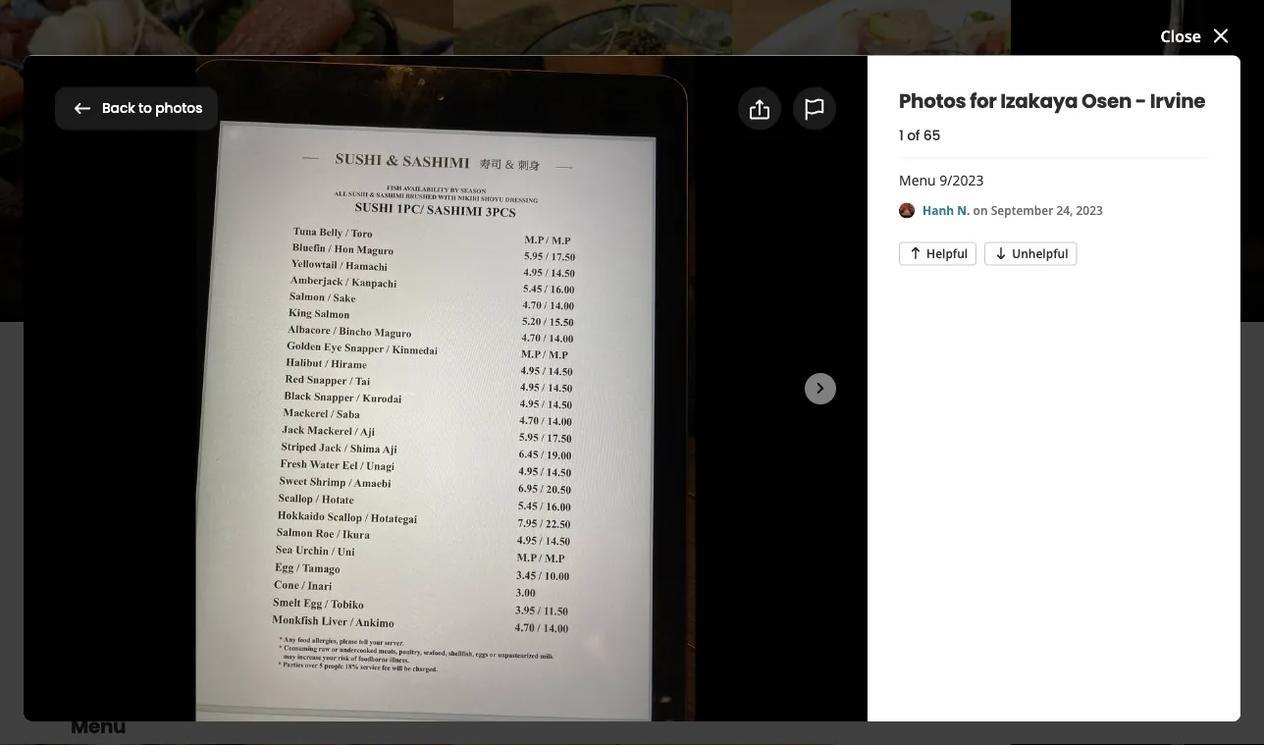 Task type: locate. For each thing, give the bounding box(es) containing it.
1 horizontal spatial pm
[[512, 228, 536, 249]]

see left hours
[[557, 231, 577, 247]]

1 (65) from the left
[[446, 163, 474, 184]]

- right am
[[318, 228, 323, 249]]

0 horizontal spatial photos
[[155, 99, 203, 118]]

n.
[[958, 202, 971, 218]]

(949)
[[852, 688, 889, 709]]

2 horizontal spatial menu
[[900, 171, 937, 190]]

every
[[215, 588, 250, 606]]

helpful
[[927, 245, 968, 261]]

of up the more
[[361, 568, 374, 587]]

1 vertical spatial see
[[1019, 248, 1047, 271]]

irvine down "close"
[[1151, 87, 1206, 115]]

0 horizontal spatial menu
[[71, 713, 126, 740]]

2 horizontal spatial irvine
[[1151, 87, 1206, 115]]

verified by business owner 2 months ago
[[218, 260, 498, 278]]

1 horizontal spatial add
[[771, 97, 802, 119]]

4578
[[925, 688, 961, 709]]

izakaya
[[187, 76, 376, 142], [1001, 87, 1078, 115], [199, 89, 308, 128], [436, 193, 496, 214]]

irvine up outside
[[554, 76, 690, 142]]

salmon
[[637, 537, 698, 559]]

0 horizontal spatial add
[[299, 372, 330, 394]]

coated
[[807, 568, 861, 587]]

1 horizontal spatial osen
[[386, 76, 508, 142]]

hanh
[[923, 202, 955, 218]]

unhelpful button
[[985, 242, 1078, 266]]

- left the 10:00 in the left of the page
[[459, 228, 464, 249]]

11:30
[[245, 228, 285, 249]]

0 horizontal spatial see
[[557, 231, 577, 247]]

business
[[255, 468, 342, 496]]

a right write
[[162, 372, 173, 394]]

scallop
[[244, 537, 302, 559]]

edit button
[[508, 194, 547, 218]]

pm
[[430, 228, 454, 249], [512, 228, 536, 249]]

24 add photo v2 image
[[739, 97, 763, 120]]

september
[[992, 202, 1054, 218]]

1 horizontal spatial a
[[910, 378, 923, 406]]

salmon
[[637, 568, 694, 587]]

1 horizontal spatial photos for izakaya osen - irvine
[[900, 87, 1206, 115]]

4.3 (744 reviews)
[[371, 150, 497, 171]]

1 vertical spatial of
[[361, 568, 374, 587]]

menu (65)
[[399, 163, 474, 184]]

24 arrow left v2 image
[[71, 97, 94, 120]]

2 horizontal spatial osen
[[1082, 87, 1132, 115]]

add
[[771, 97, 802, 119], [299, 372, 330, 394]]

the
[[282, 568, 303, 587], [378, 568, 399, 587]]

tab list
[[55, 162, 718, 201]]

for up the 9/2023
[[970, 87, 997, 115]]

photos right 24 share v2 icon
[[806, 97, 860, 119]]

save button
[[522, 361, 625, 405]]

see hours
[[557, 231, 613, 247]]

24 close v2 image
[[1210, 24, 1233, 48]]

see hours link
[[548, 228, 622, 251]]

None field
[[854, 478, 1009, 521]]

am
[[289, 228, 314, 249]]

photo of izakaya osen - irvine - irvine, ca, us. omakase bowl image
[[454, 0, 733, 322]]

photos right 2.8k
[[1108, 248, 1162, 271]]

a right make
[[910, 378, 923, 406]]

vegetable
[[730, 568, 804, 587]]

izakayaosen.com link
[[852, 632, 987, 654]]

hanh n. on september 24, 2023
[[923, 202, 1104, 218]]

outside
[[611, 163, 670, 184]]

helpful button
[[900, 242, 977, 266]]

1 of 65
[[900, 126, 941, 146]]

2 pm from the left
[[512, 228, 536, 249]]

menu
[[399, 163, 442, 184], [900, 171, 937, 190], [71, 713, 126, 740]]

1 horizontal spatial see
[[1019, 248, 1047, 271]]

see all 2.8k photos link
[[986, 236, 1194, 283]]

closed 11:30 am - 3:00 pm, 5:00 pm - 10:00 pm
[[187, 228, 536, 249]]

irvine for menu 9/2023
[[1151, 87, 1206, 115]]

(65) up izakaya link
[[446, 163, 474, 184]]

24 add v2 image
[[650, 371, 673, 395]]

updates from this business element
[[39, 436, 900, 649]]

1 horizontal spatial of
[[907, 126, 920, 146]]

osen up (744 reviews) link
[[386, 76, 508, 142]]

a for reservation
[[910, 378, 923, 406]]

search image
[[1178, 101, 1194, 117]]

read more
[[318, 588, 385, 606]]

(65) for menu (65)
[[446, 163, 474, 184]]

(65)
[[446, 163, 474, 184], [552, 163, 579, 184]]

photos right to on the top
[[155, 99, 203, 118]]

of inside capturing the essence of the ocean in every delicate…
[[361, 568, 374, 587]]

for right to on the top
[[155, 89, 193, 128]]

owner
[[359, 260, 402, 278]]

delicate…
[[253, 588, 314, 606]]

0 horizontal spatial the
[[282, 568, 303, 587]]

2 (65) from the left
[[552, 163, 579, 184]]

see
[[557, 231, 577, 247], [1019, 248, 1047, 271]]

0 horizontal spatial irvine
[[411, 89, 489, 128]]

0 vertical spatial of
[[907, 126, 920, 146]]

osen
[[386, 76, 508, 142], [1082, 87, 1132, 115], [314, 89, 384, 128]]

0 horizontal spatial of
[[361, 568, 374, 587]]

2023
[[1077, 202, 1104, 218]]

pm down the edit button at top
[[512, 228, 536, 249]]

0 vertical spatial add
[[771, 97, 802, 119]]

in
[[444, 568, 456, 587]]

9/2023
[[940, 171, 984, 190]]

3:00
[[327, 228, 358, 249]]

to
[[139, 99, 152, 118]]

follow
[[681, 372, 729, 394]]

16 helpful v2 image
[[908, 245, 924, 261]]

(98)
[[340, 163, 367, 184]]

0 horizontal spatial a
[[162, 372, 173, 394]]

the up delicate…
[[282, 568, 303, 587]]

back to photos button
[[55, 87, 218, 130]]

write
[[118, 372, 158, 394]]

carpaccio
[[305, 537, 388, 559]]

photos for izakaya osen - irvine for 9/2023
[[900, 87, 1206, 115]]

pm,
[[363, 228, 391, 249]]

1 vertical spatial add
[[299, 372, 330, 394]]

croquette
[[701, 537, 782, 559]]

-
[[518, 76, 545, 142], [1136, 87, 1147, 115], [390, 89, 405, 128], [318, 228, 323, 249], [459, 228, 464, 249]]

months
[[417, 260, 470, 278]]

0 vertical spatial see
[[557, 231, 577, 247]]

photos inside button
[[155, 99, 203, 118]]

65
[[924, 126, 941, 146]]

photos for food
[[55, 89, 150, 128]]

1 horizontal spatial the
[[378, 568, 399, 587]]

see left all
[[1019, 248, 1047, 271]]

0 horizontal spatial photos
[[55, 89, 150, 128]]

bars
[[393, 193, 428, 214]]

1 horizontal spatial for
[[970, 87, 997, 115]]

- up 4.3
[[390, 89, 405, 128]]

add photo link
[[250, 361, 397, 405]]

add left '24 flag v2' image
[[771, 97, 802, 119]]

16 nothelpful v2 image
[[994, 245, 1010, 261]]

0 horizontal spatial pm
[[430, 228, 454, 249]]

more
[[351, 588, 385, 606]]

updates
[[71, 468, 153, 496]]

0 horizontal spatial (65)
[[446, 163, 474, 184]]

menu for menu
[[71, 713, 126, 740]]

closed
[[187, 228, 237, 249]]

of right 1
[[907, 126, 920, 146]]

0 horizontal spatial for
[[155, 89, 193, 128]]

photos
[[806, 97, 860, 119], [155, 99, 203, 118], [1108, 248, 1162, 271]]

0 horizontal spatial photos for izakaya osen - irvine
[[55, 89, 489, 128]]

unhelpful
[[1013, 245, 1069, 261]]

24 share v2 image
[[748, 98, 772, 121]]

save
[[570, 372, 608, 394]]

sushi
[[347, 193, 389, 214]]

make a reservation
[[852, 378, 1039, 406]]

osen for menu 9/2023
[[1082, 87, 1132, 115]]

1 horizontal spatial (65)
[[552, 163, 579, 184]]

1 horizontal spatial photos
[[900, 87, 967, 115]]

add right 24 camera v2 image
[[299, 372, 330, 394]]

,
[[428, 193, 432, 214]]

hours
[[580, 231, 613, 247]]

and
[[698, 568, 727, 587]]

0 horizontal spatial osen
[[314, 89, 384, 128]]

photos
[[900, 87, 967, 115], [55, 89, 150, 128]]

pm up the months
[[430, 228, 454, 249]]

the up the more
[[378, 568, 399, 587]]

1 horizontal spatial photos
[[806, 97, 860, 119]]

see all 2.8k photos
[[1019, 248, 1162, 271]]

1 horizontal spatial menu
[[399, 163, 442, 184]]

osen left search image
[[1082, 87, 1132, 115]]

outside (24)
[[611, 163, 702, 184]]

of
[[907, 126, 920, 146], [361, 568, 374, 587]]

irvine up (744 reviews) link
[[411, 89, 489, 128]]

a
[[162, 372, 173, 394], [910, 378, 923, 406]]

(65) right drink
[[552, 163, 579, 184]]

for for food (2407)
[[155, 89, 193, 128]]

osen up 4.3
[[314, 89, 384, 128]]

read
[[318, 588, 347, 606]]



Task type: describe. For each thing, give the bounding box(es) containing it.
10:00
[[468, 228, 508, 249]]

claimed
[[206, 193, 268, 214]]

sushi bars , izakaya
[[347, 193, 496, 214]]

a for review
[[162, 372, 173, 394]]

add for add photo
[[299, 372, 330, 394]]

sushi bars link
[[347, 193, 428, 214]]

inside
[[290, 163, 336, 184]]

from
[[157, 468, 208, 496]]

- left search image
[[1136, 87, 1147, 115]]

$$$
[[294, 193, 321, 214]]

Search photos text field
[[889, 89, 1210, 128]]

5:00
[[395, 228, 426, 249]]

izakaya link
[[436, 193, 496, 214]]

irvine for food (2407)
[[411, 89, 489, 128]]

photo of izakaya osen - irvine - irvine, ca, us. image
[[1011, 0, 1265, 322]]

Select a date text field
[[852, 421, 1177, 468]]

menu for menu (65)
[[399, 163, 442, 184]]

follow button
[[633, 361, 746, 405]]

inside (98)
[[290, 163, 367, 184]]

on
[[974, 202, 988, 218]]

4.3
[[371, 150, 393, 171]]

write a review link
[[71, 361, 243, 405]]

add photo
[[299, 372, 380, 394]]

this
[[211, 468, 251, 496]]

share button
[[404, 361, 514, 405]]

see for see hours
[[557, 231, 577, 247]]

add photos link
[[723, 87, 877, 130]]

food
[[171, 163, 209, 184]]

photo of izakaya osen - irvine - irvine, ca, us. fresh roll image
[[733, 0, 1011, 322]]

share
[[453, 372, 498, 394]]

2
[[406, 260, 414, 278]]

drink
[[506, 163, 547, 184]]

osen for food (2407)
[[314, 89, 384, 128]]

reviews)
[[433, 150, 497, 171]]

1
[[900, 126, 904, 146]]

(2407)
[[213, 163, 258, 184]]

2 horizontal spatial photos
[[1108, 248, 1162, 271]]

next photo image
[[809, 377, 833, 400]]

1 pm from the left
[[430, 228, 454, 249]]

(744 reviews) link
[[398, 150, 497, 171]]

24 flag v2 image
[[803, 98, 827, 121]]

izakaya osen - irvine
[[187, 76, 690, 142]]

- up drink
[[518, 76, 545, 142]]

see for see all 2.8k photos
[[1019, 248, 1047, 271]]

photos for izakaya osen - irvine for (2407)
[[55, 89, 489, 128]]

1 horizontal spatial irvine
[[554, 76, 690, 142]]

drink (65)
[[506, 163, 579, 184]]

(24)
[[674, 163, 702, 184]]

uni
[[215, 537, 241, 559]]

photos for menu
[[900, 87, 967, 115]]

served…
[[744, 588, 805, 606]]

1 the from the left
[[282, 568, 303, 587]]

620-
[[893, 688, 925, 709]]

tab list containing food (2407)
[[55, 162, 718, 201]]

ocean
[[402, 568, 441, 587]]

add for add photos
[[771, 97, 802, 119]]

close
[[1161, 25, 1202, 46]]

previous image
[[27, 97, 51, 120]]

back to photos
[[102, 99, 203, 118]]

verified
[[218, 260, 272, 278]]

menu for menu 9/2023
[[900, 171, 937, 190]]

photo
[[334, 372, 380, 394]]

for for menu 9/2023
[[970, 87, 997, 115]]

breadcrumbs.
[[637, 588, 741, 606]]

back
[[102, 99, 135, 118]]

24,
[[1057, 202, 1074, 218]]

24 share v2 image
[[421, 371, 445, 395]]

capturing the essence of the ocean in every delicate…
[[215, 568, 456, 606]]

hanh n. link
[[923, 202, 974, 218]]

business
[[295, 260, 355, 278]]

(65) for drink (65)
[[552, 163, 579, 184]]

edit
[[517, 197, 539, 214]]

ago
[[474, 260, 498, 278]]

updates from this business
[[71, 468, 342, 496]]

capturing
[[215, 568, 278, 587]]

24 camera v2 image
[[267, 371, 291, 395]]

close button
[[1161, 24, 1233, 48]]

24 save outline v2 image
[[539, 371, 562, 395]]

izakayaosen.com
[[852, 632, 987, 654]]

16 claim filled v2 image
[[187, 196, 202, 212]]

4.3 star rating image
[[187, 145, 359, 176]]

salmon croquette salmon and vegetable coated in breadcrumbs. served…
[[637, 537, 879, 606]]

(949) 620-4578
[[852, 688, 961, 709]]

2 the from the left
[[378, 568, 399, 587]]

add photos
[[771, 97, 860, 119]]

make
[[852, 378, 906, 406]]

(744
[[398, 150, 429, 171]]

salmon croquette image
[[494, 520, 622, 648]]

essence
[[306, 568, 358, 587]]

menu 9/2023
[[900, 171, 984, 190]]

uni scallop carpaccio image
[[72, 520, 199, 648]]

uni scallop carpaccio
[[215, 537, 388, 559]]

all
[[1051, 248, 1069, 271]]

photo of izakaya osen - irvine - irvine, ca, us. sashimi omakase image
[[0, 0, 454, 322]]



Task type: vqa. For each thing, say whether or not it's contained in the screenshot.
search box
no



